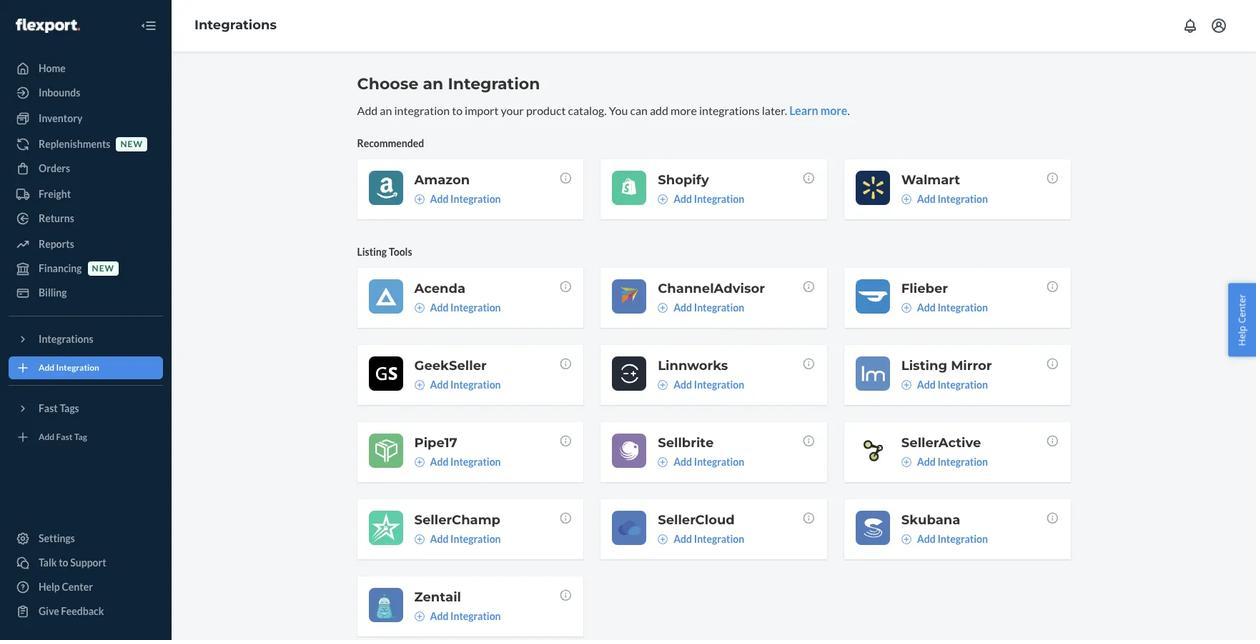 Task type: locate. For each thing, give the bounding box(es) containing it.
0 vertical spatial help center
[[1236, 294, 1249, 346]]

fast tags button
[[9, 398, 163, 420]]

add integration link for flieber
[[901, 301, 988, 315]]

0 vertical spatial to
[[452, 104, 463, 117]]

add integration down "zentail"
[[430, 610, 501, 623]]

add integration down amazon on the left of page
[[430, 193, 501, 205]]

plus circle image down channeladvisor
[[658, 303, 668, 313]]

1 vertical spatial new
[[92, 263, 114, 274]]

add for sellerchamp
[[430, 533, 449, 545]]

to left import
[[452, 104, 463, 117]]

plus circle image down the listing mirror
[[901, 380, 911, 390]]

0 horizontal spatial an
[[380, 104, 392, 117]]

1 horizontal spatial help
[[1236, 326, 1249, 346]]

add integration down walmart
[[917, 193, 988, 205]]

plus circle image
[[414, 194, 424, 204], [414, 303, 424, 313], [658, 303, 668, 313], [901, 303, 911, 313], [414, 380, 424, 390], [658, 380, 668, 390], [901, 380, 911, 390], [658, 457, 668, 467], [901, 535, 911, 545], [414, 612, 424, 622]]

plus circle image for skubana
[[901, 535, 911, 545]]

more right learn
[[821, 104, 848, 117]]

to
[[452, 104, 463, 117], [59, 557, 68, 569]]

add integration link for linnworks
[[658, 378, 744, 392]]

listing left tools
[[357, 246, 387, 258]]

zentail
[[414, 590, 461, 605]]

add integration down 'selleractive'
[[917, 456, 988, 468]]

learn more button
[[789, 103, 848, 119]]

0 vertical spatial fast
[[39, 403, 58, 415]]

reports
[[39, 238, 74, 250]]

close navigation image
[[140, 17, 157, 34]]

plus circle image down sellerchamp
[[414, 535, 424, 545]]

new down reports link
[[92, 263, 114, 274]]

0 vertical spatial listing
[[357, 246, 387, 258]]

add for sellbrite
[[674, 456, 692, 468]]

help center inside button
[[1236, 294, 1249, 346]]

add integration link down sellbrite
[[658, 455, 744, 470]]

add down choose
[[357, 104, 378, 117]]

add integration for pipe17
[[430, 456, 501, 468]]

add integration down pipe17
[[430, 456, 501, 468]]

add integration down the flieber
[[917, 302, 988, 314]]

feedback
[[61, 606, 104, 618]]

help center button
[[1229, 284, 1256, 357]]

plus circle image down geekseller
[[414, 380, 424, 390]]

add integration link for sellbrite
[[658, 455, 744, 470]]

integration down skubana
[[938, 533, 988, 545]]

center
[[1236, 294, 1249, 324], [62, 581, 93, 593]]

to right talk
[[59, 557, 68, 569]]

plus circle image down amazon on the left of page
[[414, 194, 424, 204]]

0 horizontal spatial new
[[92, 263, 114, 274]]

integration down amazon on the left of page
[[450, 193, 501, 205]]

add down sellercloud
[[674, 533, 692, 545]]

listing mirror
[[901, 358, 992, 374]]

talk
[[39, 557, 57, 569]]

flieber
[[901, 281, 948, 297]]

1 horizontal spatial to
[[452, 104, 463, 117]]

add integration link for walmart
[[901, 192, 988, 207]]

integration
[[448, 74, 540, 94], [450, 193, 501, 205], [694, 193, 744, 205], [938, 193, 988, 205], [450, 302, 501, 314], [694, 302, 744, 314], [938, 302, 988, 314], [56, 363, 99, 374], [450, 379, 501, 391], [694, 379, 744, 391], [938, 379, 988, 391], [450, 456, 501, 468], [694, 456, 744, 468], [938, 456, 988, 468], [450, 533, 501, 545], [694, 533, 744, 545], [938, 533, 988, 545], [450, 610, 501, 623]]

add for channeladvisor
[[674, 302, 692, 314]]

integration down sellbrite
[[694, 456, 744, 468]]

fast tags
[[39, 403, 79, 415]]

integration for shopify
[[694, 193, 744, 205]]

add integration link down shopify
[[658, 192, 744, 207]]

add integration link for geekseller
[[414, 378, 501, 392]]

plus circle image for listing mirror
[[901, 380, 911, 390]]

add integration for walmart
[[917, 193, 988, 205]]

add for amazon
[[430, 193, 449, 205]]

integration for linnworks
[[694, 379, 744, 391]]

integration down sellerchamp
[[450, 533, 501, 545]]

add integration for shopify
[[674, 193, 744, 205]]

add down walmart
[[917, 193, 936, 205]]

listing left mirror
[[901, 358, 947, 374]]

more right add
[[671, 104, 697, 117]]

center inside 'link'
[[62, 581, 93, 593]]

1 horizontal spatial help center
[[1236, 294, 1249, 346]]

add integration down the listing mirror
[[917, 379, 988, 391]]

1 horizontal spatial center
[[1236, 294, 1249, 324]]

1 vertical spatial help center
[[39, 581, 93, 593]]

add integration link down skubana
[[901, 533, 988, 547]]

integrations
[[194, 17, 277, 33], [39, 333, 93, 345]]

help center
[[1236, 294, 1249, 346], [39, 581, 93, 593]]

add down sellbrite
[[674, 456, 692, 468]]

integration down linnworks
[[694, 379, 744, 391]]

integration up import
[[448, 74, 540, 94]]

support
[[70, 557, 106, 569]]

add integration link down pipe17
[[414, 455, 501, 470]]

plus circle image down 'selleractive'
[[901, 457, 911, 467]]

an for choose
[[423, 74, 444, 94]]

integration down walmart
[[938, 193, 988, 205]]

plus circle image for sellbrite
[[658, 457, 668, 467]]

add for flieber
[[917, 302, 936, 314]]

integration down geekseller
[[450, 379, 501, 391]]

an
[[423, 74, 444, 94], [380, 104, 392, 117]]

add down channeladvisor
[[674, 302, 692, 314]]

add for sellercloud
[[674, 533, 692, 545]]

fast left tag
[[56, 432, 73, 443]]

add integration link down walmart
[[901, 192, 988, 207]]

0 horizontal spatial help center
[[39, 581, 93, 593]]

add down the flieber
[[917, 302, 936, 314]]

add integration down shopify
[[674, 193, 744, 205]]

add integration link down the flieber
[[901, 301, 988, 315]]

integration for sellerchamp
[[450, 533, 501, 545]]

sellercloud
[[658, 513, 735, 528]]

1 vertical spatial center
[[62, 581, 93, 593]]

add integration down sellercloud
[[674, 533, 744, 545]]

add fast tag
[[39, 432, 87, 443]]

plus circle image down sellbrite
[[658, 457, 668, 467]]

integration for walmart
[[938, 193, 988, 205]]

integration for selleractive
[[938, 456, 988, 468]]

1 vertical spatial to
[[59, 557, 68, 569]]

an for add
[[380, 104, 392, 117]]

orders link
[[9, 157, 163, 180]]

add integration link
[[414, 192, 501, 207], [658, 192, 744, 207], [901, 192, 988, 207], [414, 301, 501, 315], [658, 301, 744, 315], [901, 301, 988, 315], [9, 357, 163, 380], [414, 378, 501, 392], [658, 378, 744, 392], [901, 378, 988, 392], [414, 455, 501, 470], [658, 455, 744, 470], [901, 455, 988, 470], [414, 533, 501, 547], [658, 533, 744, 547], [901, 533, 988, 547], [414, 610, 501, 624]]

add down amazon on the left of page
[[430, 193, 449, 205]]

add integration link down geekseller
[[414, 378, 501, 392]]

add integration link down amazon on the left of page
[[414, 192, 501, 207]]

add integration for sellbrite
[[674, 456, 744, 468]]

add integration link for sellercloud
[[658, 533, 744, 547]]

plus circle image down the flieber
[[901, 303, 911, 313]]

an up integration
[[423, 74, 444, 94]]

later.
[[762, 104, 787, 117]]

add down acenda
[[430, 302, 449, 314]]

1 vertical spatial an
[[380, 104, 392, 117]]

add integration for selleractive
[[917, 456, 988, 468]]

integration for sellbrite
[[694, 456, 744, 468]]

add down linnworks
[[674, 379, 692, 391]]

add
[[357, 104, 378, 117], [430, 193, 449, 205], [674, 193, 692, 205], [917, 193, 936, 205], [430, 302, 449, 314], [674, 302, 692, 314], [917, 302, 936, 314], [39, 363, 54, 374], [430, 379, 449, 391], [674, 379, 692, 391], [917, 379, 936, 391], [39, 432, 54, 443], [430, 456, 449, 468], [674, 456, 692, 468], [917, 456, 936, 468], [430, 533, 449, 545], [674, 533, 692, 545], [917, 533, 936, 545], [430, 610, 449, 623]]

add integration for listing mirror
[[917, 379, 988, 391]]

add integration down sellbrite
[[674, 456, 744, 468]]

0 vertical spatial center
[[1236, 294, 1249, 324]]

fast
[[39, 403, 58, 415], [56, 432, 73, 443]]

integration down acenda
[[450, 302, 501, 314]]

fast left tags on the left
[[39, 403, 58, 415]]

0 horizontal spatial listing
[[357, 246, 387, 258]]

add down shopify
[[674, 193, 692, 205]]

1 horizontal spatial an
[[423, 74, 444, 94]]

to inside "button"
[[59, 557, 68, 569]]

plus circle image down pipe17
[[414, 457, 424, 467]]

add down skubana
[[917, 533, 936, 545]]

add down pipe17
[[430, 456, 449, 468]]

shopify
[[658, 172, 709, 188]]

add integration for amazon
[[430, 193, 501, 205]]

add integration down skubana
[[917, 533, 988, 545]]

plus circle image down acenda
[[414, 303, 424, 313]]

plus circle image down shopify
[[658, 194, 668, 204]]

add integration down channeladvisor
[[674, 302, 744, 314]]

settings
[[39, 533, 75, 545]]

0 vertical spatial new
[[120, 139, 143, 150]]

help center inside 'link'
[[39, 581, 93, 593]]

0 horizontal spatial center
[[62, 581, 93, 593]]

integration down 'selleractive'
[[938, 456, 988, 468]]

add integration link down acenda
[[414, 301, 501, 315]]

integration down sellercloud
[[694, 533, 744, 545]]

integration for geekseller
[[450, 379, 501, 391]]

plus circle image down skubana
[[901, 535, 911, 545]]

new
[[120, 139, 143, 150], [92, 263, 114, 274]]

integration down integrations dropdown button
[[56, 363, 99, 374]]

plus circle image down linnworks
[[658, 380, 668, 390]]

add integration link down sellercloud
[[658, 533, 744, 547]]

center inside button
[[1236, 294, 1249, 324]]

plus circle image down sellercloud
[[658, 535, 668, 545]]

0 vertical spatial an
[[423, 74, 444, 94]]

add down the listing mirror
[[917, 379, 936, 391]]

plus circle image for amazon
[[414, 194, 424, 204]]

listing for listing tools
[[357, 246, 387, 258]]

add integration down acenda
[[430, 302, 501, 314]]

1 horizontal spatial more
[[821, 104, 848, 117]]

add integration link for acenda
[[414, 301, 501, 315]]

integration down pipe17
[[450, 456, 501, 468]]

help
[[1236, 326, 1249, 346], [39, 581, 60, 593]]

add integration link down the listing mirror
[[901, 378, 988, 392]]

plus circle image for acenda
[[414, 303, 424, 313]]

walmart
[[901, 172, 960, 188]]

1 horizontal spatial new
[[120, 139, 143, 150]]

add integration link down "zentail"
[[414, 610, 501, 624]]

integration down "zentail"
[[450, 610, 501, 623]]

orders
[[39, 162, 70, 174]]

plus circle image for flieber
[[901, 303, 911, 313]]

integration down channeladvisor
[[694, 302, 744, 314]]

tools
[[389, 246, 412, 258]]

add integration link down 'selleractive'
[[901, 455, 988, 470]]

inbounds
[[39, 87, 80, 99]]

integration down shopify
[[694, 193, 744, 205]]

add integration for sellercloud
[[674, 533, 744, 545]]

fast inside dropdown button
[[39, 403, 58, 415]]

add up fast tags
[[39, 363, 54, 374]]

home link
[[9, 57, 163, 80]]

0 horizontal spatial integrations
[[39, 333, 93, 345]]

add down 'selleractive'
[[917, 456, 936, 468]]

help center link
[[9, 576, 163, 599]]

integration for listing mirror
[[938, 379, 988, 391]]

add integration link down linnworks
[[658, 378, 744, 392]]

0 horizontal spatial to
[[59, 557, 68, 569]]

new up orders link
[[120, 139, 143, 150]]

settings link
[[9, 528, 163, 551]]

talk to support button
[[9, 552, 163, 575]]

add integration for zentail
[[430, 610, 501, 623]]

add for pipe17
[[430, 456, 449, 468]]

more
[[671, 104, 697, 117], [821, 104, 848, 117]]

add integration link down sellerchamp
[[414, 533, 501, 547]]

integration for skubana
[[938, 533, 988, 545]]

add integration
[[430, 193, 501, 205], [674, 193, 744, 205], [917, 193, 988, 205], [430, 302, 501, 314], [674, 302, 744, 314], [917, 302, 988, 314], [39, 363, 99, 374], [430, 379, 501, 391], [674, 379, 744, 391], [917, 379, 988, 391], [430, 456, 501, 468], [674, 456, 744, 468], [917, 456, 988, 468], [430, 533, 501, 545], [674, 533, 744, 545], [917, 533, 988, 545], [430, 610, 501, 623]]

add for listing mirror
[[917, 379, 936, 391]]

an down choose
[[380, 104, 392, 117]]

add integration link for skubana
[[901, 533, 988, 547]]

1 horizontal spatial listing
[[901, 358, 947, 374]]

0 horizontal spatial more
[[671, 104, 697, 117]]

geekseller
[[414, 358, 487, 374]]

integrations button
[[9, 328, 163, 351]]

add down "zentail"
[[430, 610, 449, 623]]

add integration link down integrations dropdown button
[[9, 357, 163, 380]]

billing
[[39, 287, 67, 299]]

returns link
[[9, 207, 163, 230]]

listing
[[357, 246, 387, 258], [901, 358, 947, 374]]

1 vertical spatial integrations
[[39, 333, 93, 345]]

plus circle image for zentail
[[414, 612, 424, 622]]

add integration link for zentail
[[414, 610, 501, 624]]

add for zentail
[[430, 610, 449, 623]]

linnworks
[[658, 358, 728, 374]]

plus circle image down "zentail"
[[414, 612, 424, 622]]

add integration down geekseller
[[430, 379, 501, 391]]

1 vertical spatial listing
[[901, 358, 947, 374]]

integration down the flieber
[[938, 302, 988, 314]]

open account menu image
[[1210, 17, 1228, 34]]

product
[[526, 104, 566, 117]]

add integration link down channeladvisor
[[658, 301, 744, 315]]

add integration down sellerchamp
[[430, 533, 501, 545]]

integration down mirror
[[938, 379, 988, 391]]

add down geekseller
[[430, 379, 449, 391]]

add integration down linnworks
[[674, 379, 744, 391]]

add down sellerchamp
[[430, 533, 449, 545]]

plus circle image down walmart
[[901, 194, 911, 204]]

plus circle image
[[658, 194, 668, 204], [901, 194, 911, 204], [414, 457, 424, 467], [901, 457, 911, 467], [414, 535, 424, 545], [658, 535, 668, 545]]

1 horizontal spatial integrations
[[194, 17, 277, 33]]

1 vertical spatial help
[[39, 581, 60, 593]]

add an integration to import your product catalog. you can add more integrations later. learn more .
[[357, 104, 850, 117]]

0 vertical spatial help
[[1236, 326, 1249, 346]]

recommended
[[357, 137, 424, 149]]

0 horizontal spatial help
[[39, 581, 60, 593]]



Task type: vqa. For each thing, say whether or not it's contained in the screenshot.
the right ship
no



Task type: describe. For each thing, give the bounding box(es) containing it.
reports link
[[9, 233, 163, 256]]

listing tools
[[357, 246, 412, 258]]

plus circle image for pipe17
[[414, 457, 424, 467]]

can
[[630, 104, 648, 117]]

new for financing
[[92, 263, 114, 274]]

your
[[501, 104, 524, 117]]

tags
[[60, 403, 79, 415]]

replenishments
[[39, 138, 110, 150]]

add down fast tags
[[39, 432, 54, 443]]

add integration down integrations dropdown button
[[39, 363, 99, 374]]

billing link
[[9, 282, 163, 305]]

plus circle image for sellerchamp
[[414, 535, 424, 545]]

integration for acenda
[[450, 302, 501, 314]]

help inside button
[[1236, 326, 1249, 346]]

1 more from the left
[[671, 104, 697, 117]]

plus circle image for selleractive
[[901, 457, 911, 467]]

integration for zentail
[[450, 610, 501, 623]]

financing
[[39, 262, 82, 275]]

integrations inside dropdown button
[[39, 333, 93, 345]]

give feedback button
[[9, 601, 163, 623]]

plus circle image for channeladvisor
[[658, 303, 668, 313]]

add integration link for pipe17
[[414, 455, 501, 470]]

1 vertical spatial fast
[[56, 432, 73, 443]]

choose
[[357, 74, 418, 94]]

add for linnworks
[[674, 379, 692, 391]]

give
[[39, 606, 59, 618]]

integration for pipe17
[[450, 456, 501, 468]]

sellerchamp
[[414, 513, 500, 528]]

inventory
[[39, 112, 82, 124]]

add for shopify
[[674, 193, 692, 205]]

integration for channeladvisor
[[694, 302, 744, 314]]

add integration link for channeladvisor
[[658, 301, 744, 315]]

integration for amazon
[[450, 193, 501, 205]]

choose an integration
[[357, 74, 540, 94]]

selleractive
[[901, 435, 981, 451]]

home
[[39, 62, 66, 74]]

integration
[[394, 104, 450, 117]]

integrations link
[[194, 17, 277, 33]]

add integration for flieber
[[917, 302, 988, 314]]

add integration link for listing mirror
[[901, 378, 988, 392]]

plus circle image for shopify
[[658, 194, 668, 204]]

add integration for sellerchamp
[[430, 533, 501, 545]]

freight
[[39, 188, 71, 200]]

add for selleractive
[[917, 456, 936, 468]]

open notifications image
[[1182, 17, 1199, 34]]

inbounds link
[[9, 82, 163, 104]]

skubana
[[901, 513, 960, 528]]

integration for flieber
[[938, 302, 988, 314]]

add integration link for selleractive
[[901, 455, 988, 470]]

amazon
[[414, 172, 470, 188]]

add for skubana
[[917, 533, 936, 545]]

add integration link for shopify
[[658, 192, 744, 207]]

pipe17
[[414, 435, 457, 451]]

plus circle image for linnworks
[[658, 380, 668, 390]]

tag
[[74, 432, 87, 443]]

freight link
[[9, 183, 163, 206]]

acenda
[[414, 281, 466, 297]]

0 vertical spatial integrations
[[194, 17, 277, 33]]

talk to support
[[39, 557, 106, 569]]

add integration for acenda
[[430, 302, 501, 314]]

learn
[[789, 104, 818, 117]]

mirror
[[951, 358, 992, 374]]

add integration for geekseller
[[430, 379, 501, 391]]

add integration link for amazon
[[414, 192, 501, 207]]

plus circle image for walmart
[[901, 194, 911, 204]]

2 more from the left
[[821, 104, 848, 117]]

flexport logo image
[[16, 18, 80, 33]]

you
[[609, 104, 628, 117]]

.
[[848, 104, 850, 117]]

inventory link
[[9, 107, 163, 130]]

help inside 'link'
[[39, 581, 60, 593]]

sellbrite
[[658, 435, 714, 451]]

listing for listing mirror
[[901, 358, 947, 374]]

new for replenishments
[[120, 139, 143, 150]]

catalog.
[[568, 104, 607, 117]]

plus circle image for sellercloud
[[658, 535, 668, 545]]

add integration for linnworks
[[674, 379, 744, 391]]

integrations
[[699, 104, 760, 117]]

add for geekseller
[[430, 379, 449, 391]]

add integration for skubana
[[917, 533, 988, 545]]

add
[[650, 104, 668, 117]]

returns
[[39, 212, 74, 224]]

channeladvisor
[[658, 281, 765, 297]]

give feedback
[[39, 606, 104, 618]]

add integration for channeladvisor
[[674, 302, 744, 314]]

plus circle image for geekseller
[[414, 380, 424, 390]]

add for acenda
[[430, 302, 449, 314]]

add fast tag link
[[9, 426, 163, 449]]

add integration link for sellerchamp
[[414, 533, 501, 547]]

import
[[465, 104, 499, 117]]

integration for sellercloud
[[694, 533, 744, 545]]

add for walmart
[[917, 193, 936, 205]]



